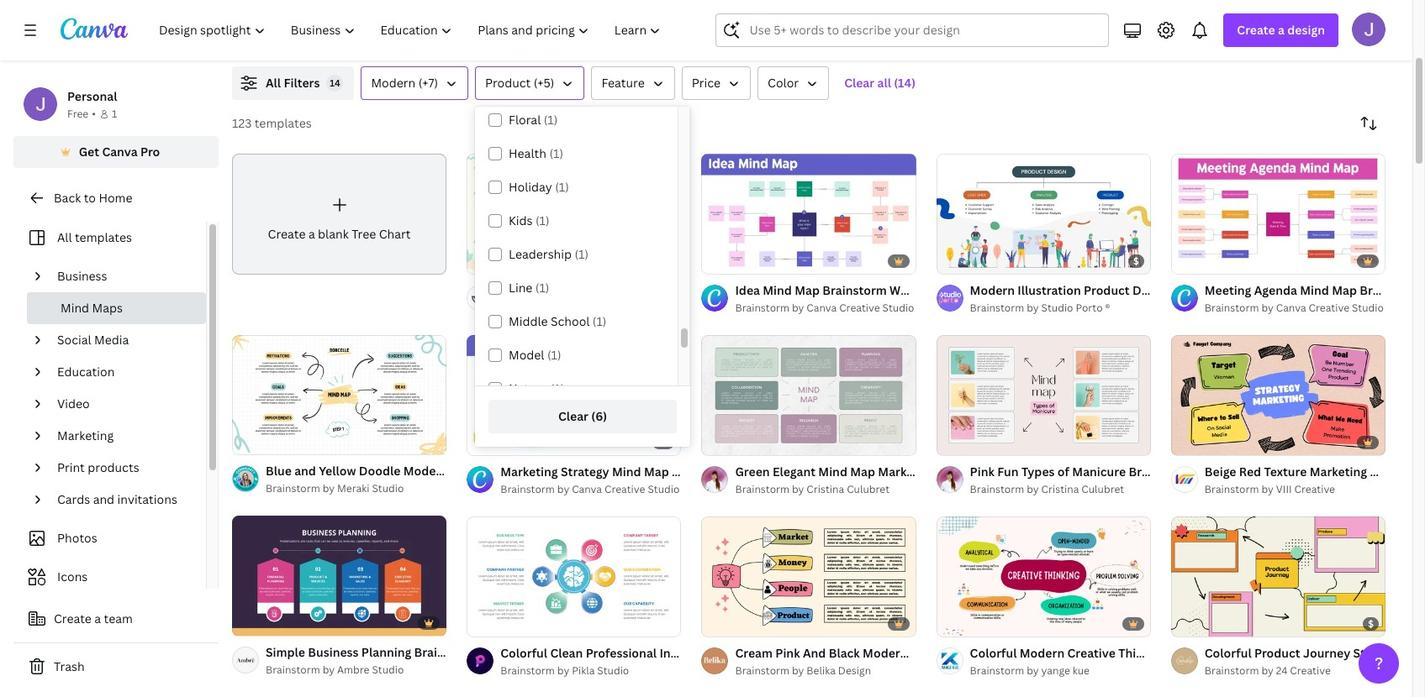 Task type: describe. For each thing, give the bounding box(es) containing it.
fun
[[997, 464, 1019, 480]]

product (+5) button
[[475, 66, 585, 100]]

simple
[[266, 645, 305, 661]]

color
[[768, 75, 799, 91]]

strategy
[[1353, 645, 1402, 661]]

nature
[[509, 381, 548, 397]]

blank
[[318, 226, 349, 242]]

orange and green minimalist marketing mind map link
[[500, 282, 787, 300]]

to
[[84, 190, 96, 206]]

viii
[[1276, 482, 1292, 497]]

studio inside brainstorm by meraki studio link
[[372, 482, 404, 496]]

culubret for marketing
[[847, 482, 890, 497]]

templates for 123 templates
[[254, 115, 312, 131]]

jacob simon image
[[1352, 13, 1386, 46]]

brainstorm by yange kue link
[[970, 663, 1151, 680]]

canva for the meeting agenda mind map brainstorm whiteboard in pink red modern professional style image
[[1276, 301, 1306, 315]]

feature
[[601, 75, 645, 91]]

modern for modern illustration product design brainstorm brainstorm by studio porto ®
[[970, 282, 1015, 298]]

all for all filters
[[266, 75, 281, 91]]

brainstorm inside orange and green minimalist marketing mind map brainstorm by jelo art
[[500, 301, 555, 315]]

a for blank
[[308, 226, 315, 242]]

simple business planning brainstorm image
[[232, 516, 447, 637]]

create a blank tree chart link
[[232, 154, 447, 275]]

product inside colorful product journey strategy min brainstorm by 24 creative
[[1254, 645, 1300, 661]]

modern illustration product design brainstorm link
[[970, 282, 1239, 300]]

model (1)
[[509, 347, 561, 363]]

blue and yellow doodle modern mind map business brainstorm image
[[232, 335, 447, 455]]

types
[[1021, 464, 1055, 480]]

brainstorm by canva creative studio for mind
[[735, 301, 914, 315]]

brainstorm by cristina culubret link for types
[[970, 482, 1151, 498]]

minimalist
[[606, 282, 667, 298]]

and for orange
[[545, 282, 566, 298]]

green inside green elegant mind map marketing brainstorming brainstorm by cristina culubret
[[735, 464, 770, 480]]

by inside 'pink fun types of manicure brainstorming brainstorm by cristina culubret'
[[1027, 482, 1039, 497]]

colorful product journey strategy min link
[[1205, 645, 1425, 663]]

team
[[104, 611, 133, 627]]

(1) for line (1)
[[535, 280, 549, 296]]

by inside colorful modern creative thinking business mind map brainstorm by yange kue
[[1027, 664, 1039, 678]]

yange
[[1041, 664, 1070, 678]]

Sort by button
[[1352, 107, 1386, 140]]

color button
[[758, 66, 829, 100]]

art
[[595, 301, 610, 315]]

brainstorm inside beige red texture marketing mind map brainstorm by viii creative
[[1205, 482, 1259, 497]]

cards and invitations
[[57, 492, 177, 508]]

trash
[[54, 659, 85, 675]]

social media link
[[50, 325, 196, 356]]

brainstorm by cristina culubret link for mind
[[735, 482, 916, 498]]

map inside orange and green minimalist marketing mind map brainstorm by jelo art
[[762, 282, 787, 298]]

green inside orange and green minimalist marketing mind map brainstorm by jelo art
[[569, 282, 604, 298]]

price button
[[682, 66, 751, 100]]

by inside beige red texture marketing mind map brainstorm by viii creative
[[1261, 482, 1274, 497]]

infographic
[[659, 645, 725, 661]]

idea mind map brainstorm whiteboard in purple pink modern professional style image
[[702, 154, 916, 274]]

studio inside colorful clean professional infographic mind map brainstorm brainstorm by pikla studio
[[597, 664, 629, 678]]

ambre
[[337, 664, 369, 678]]

colorful modern creative thinking business mind map image
[[936, 517, 1151, 637]]

brainstorm by canva creative studio for texture
[[1205, 301, 1384, 315]]

colorful for colorful product journey strategy min
[[1205, 645, 1252, 661]]

by inside orange and green minimalist marketing mind map brainstorm by jelo art
[[557, 301, 569, 315]]

media
[[94, 332, 129, 348]]

modern inside colorful modern creative thinking business mind map brainstorm by yange kue
[[1020, 645, 1065, 661]]

brainstorm inside colorful modern creative thinking business mind map brainstorm by yange kue
[[970, 664, 1024, 678]]

modern (+7) button
[[361, 66, 468, 100]]

mind maps
[[61, 300, 123, 316]]

illustration
[[1018, 282, 1081, 298]]

colorful modern creative thinking business mind map link
[[970, 645, 1280, 663]]

(1) for nature (1)
[[551, 381, 564, 397]]

line (1)
[[509, 280, 549, 296]]

floral (1)
[[509, 112, 558, 128]]

marketing strategy mind map brainstorm whiteboard in purple pink modern professional style image
[[467, 335, 681, 456]]

design for product
[[1132, 282, 1171, 298]]

studio inside the modern illustration product design brainstorm brainstorm by studio porto ®
[[1041, 301, 1073, 315]]

create for create a team
[[54, 611, 92, 627]]

middle school (1)
[[509, 314, 607, 330]]

green elegant mind map marketing brainstorming brainstorm by cristina culubret
[[735, 464, 1020, 497]]

texture
[[1264, 464, 1307, 480]]

map inside colorful modern creative thinking business mind map brainstorm by yange kue
[[1255, 645, 1280, 661]]

pink fun types of manicure brainstorming link
[[970, 463, 1210, 482]]

top level navigation element
[[148, 13, 676, 47]]

create a blank tree chart
[[268, 226, 411, 242]]

(1) for holiday (1)
[[555, 179, 569, 195]]

create for create a design
[[1237, 22, 1275, 38]]

14
[[330, 77, 340, 89]]

cards
[[57, 492, 90, 508]]

products
[[88, 460, 139, 476]]

marketing inside 'link'
[[57, 428, 114, 444]]

product (+5)
[[485, 75, 554, 91]]

photos link
[[24, 523, 196, 555]]

modern for modern (+7)
[[371, 75, 416, 91]]

brainstorm by 24 creative link
[[1205, 663, 1386, 680]]

(1) for health (1)
[[549, 145, 563, 161]]

middle
[[509, 314, 548, 330]]

meraki
[[337, 482, 370, 496]]

personal
[[67, 88, 117, 104]]

canva inside button
[[102, 144, 138, 160]]

business inside colorful modern creative thinking business mind map brainstorm by yange kue
[[1170, 645, 1220, 661]]

brainstorming for pink fun types of manicure brainstorming
[[1129, 464, 1210, 480]]

cristina for types
[[1041, 482, 1079, 497]]

orange and green minimalist marketing mind map image
[[467, 154, 681, 274]]

by inside colorful clean professional infographic mind map brainstorm brainstorm by pikla studio
[[557, 664, 569, 678]]

(+5)
[[534, 75, 554, 91]]

kue
[[1073, 664, 1090, 678]]

by inside green elegant mind map marketing brainstorming brainstorm by cristina culubret
[[792, 482, 804, 497]]

brainstorm by meraki studio link
[[266, 481, 447, 498]]

jelo
[[572, 301, 592, 315]]

brainstorm by pikla studio link
[[500, 663, 681, 680]]

(1) for kids (1)
[[536, 213, 549, 229]]

orange and green minimalist marketing mind map brainstorm by jelo art
[[500, 282, 787, 315]]

(1) for floral (1)
[[544, 112, 558, 128]]

green elegant mind map marketing brainstorming link
[[735, 463, 1020, 482]]

all for all templates
[[57, 230, 72, 246]]

clear all (14) button
[[836, 66, 924, 100]]

beige red texture marketing mind map link
[[1205, 463, 1425, 482]]

of inside 'pink fun types of manicure brainstorming brainstorm by cristina culubret'
[[1058, 464, 1069, 480]]

colorful for colorful modern creative thinking business mind map
[[970, 645, 1017, 661]]

beige
[[1205, 464, 1236, 480]]

$ for strategy
[[1368, 618, 1374, 630]]

pro
[[140, 144, 160, 160]]

creative inside colorful product journey strategy min brainstorm by 24 creative
[[1290, 664, 1331, 678]]

beige red texture marketing mind map brainstorm by viii creative
[[1205, 464, 1425, 497]]

colorful product journey strategy mindmap brainstorm image
[[1171, 517, 1386, 637]]

(1) for leadership (1)
[[575, 246, 589, 262]]

health (1)
[[509, 145, 563, 161]]

brainstorm by canva creative studio link for mind
[[735, 300, 916, 317]]

print products
[[57, 460, 139, 476]]

porto
[[1076, 301, 1103, 315]]

all templates link
[[24, 222, 196, 254]]

green elegant mind map marketing brainstorming image
[[702, 335, 916, 456]]

(6)
[[591, 409, 607, 425]]

brainstorm by viii creative link
[[1205, 482, 1386, 498]]

0 horizontal spatial brainstorm by canva creative studio
[[500, 482, 680, 497]]

leadership
[[509, 246, 572, 262]]

1 for 1
[[112, 107, 117, 121]]

creative inside colorful modern creative thinking business mind map brainstorm by yange kue
[[1067, 645, 1116, 661]]

creative inside beige red texture marketing mind map brainstorm by viii creative
[[1294, 482, 1335, 497]]

icons link
[[24, 562, 196, 594]]

home
[[99, 190, 132, 206]]

create a blank tree chart element
[[232, 154, 447, 275]]

®
[[1105, 301, 1110, 315]]

clear for clear all (14)
[[844, 75, 875, 91]]



Task type: vqa. For each thing, say whether or not it's contained in the screenshot.
Leadership
yes



Task type: locate. For each thing, give the bounding box(es) containing it.
design for belika
[[838, 664, 871, 678]]

brainstorm by canva creative studio link
[[735, 300, 916, 317], [1205, 300, 1386, 317], [500, 482, 681, 498]]

1 horizontal spatial green
[[735, 464, 770, 480]]

photos
[[57, 531, 97, 546]]

manicure
[[1072, 464, 1126, 480]]

1 horizontal spatial design
[[1132, 282, 1171, 298]]

cristina down elegant
[[807, 482, 844, 497]]

(+7)
[[418, 75, 438, 91]]

1 horizontal spatial 1
[[244, 435, 249, 448]]

design
[[1132, 282, 1171, 298], [838, 664, 871, 678]]

colorful inside colorful modern creative thinking business mind map brainstorm by yange kue
[[970, 645, 1017, 661]]

modern up yange
[[1020, 645, 1065, 661]]

cristina down types
[[1041, 482, 1079, 497]]

business link
[[50, 261, 196, 293]]

0 vertical spatial templates
[[254, 115, 312, 131]]

cristina inside 'pink fun types of manicure brainstorming brainstorm by cristina culubret'
[[1041, 482, 1079, 497]]

model
[[509, 347, 544, 363]]

cards and invitations link
[[50, 484, 196, 516]]

0 horizontal spatial brainstorm by canva creative studio link
[[500, 482, 681, 498]]

design inside brainstorm by belika design link
[[838, 664, 871, 678]]

create inside create a design dropdown button
[[1237, 22, 1275, 38]]

$
[[1133, 255, 1139, 267], [1368, 618, 1374, 630]]

holiday
[[509, 179, 552, 195]]

brainstorm by meraki studio
[[266, 482, 404, 496]]

2 brainstorming from the left
[[1129, 464, 1210, 480]]

1 vertical spatial design
[[838, 664, 871, 678]]

0 vertical spatial and
[[545, 282, 566, 298]]

journey
[[1303, 645, 1350, 661]]

business up ambre
[[308, 645, 359, 661]]

map inside colorful clean professional infographic mind map brainstorm brainstorm by pikla studio
[[760, 645, 785, 661]]

1 brainstorm by cristina culubret link from the left
[[735, 482, 916, 498]]

(1) for model (1)
[[547, 347, 561, 363]]

brainstorm by studio porto ® link
[[970, 300, 1151, 317]]

(14)
[[894, 75, 916, 91]]

0 vertical spatial all
[[266, 75, 281, 91]]

0 horizontal spatial a
[[94, 611, 101, 627]]

design inside the modern illustration product design brainstorm brainstorm by studio porto ®
[[1132, 282, 1171, 298]]

1 vertical spatial create
[[268, 226, 306, 242]]

mind
[[730, 282, 759, 298], [61, 300, 89, 316], [818, 464, 847, 480], [1370, 464, 1399, 480], [728, 645, 757, 661], [1223, 645, 1252, 661]]

1 horizontal spatial business
[[308, 645, 359, 661]]

1 vertical spatial and
[[93, 492, 114, 508]]

1 colorful from the left
[[500, 645, 547, 661]]

1 brainstorming from the left
[[938, 464, 1020, 480]]

video link
[[50, 388, 196, 420]]

2 vertical spatial product
[[1254, 645, 1300, 661]]

(1) right health
[[549, 145, 563, 161]]

maps
[[92, 300, 123, 316]]

filters
[[284, 75, 320, 91]]

print products link
[[50, 452, 196, 484]]

colorful clean professional infographic mind map brainstorm brainstorm by pikla studio
[[500, 645, 852, 678]]

1 for 1 of 2
[[244, 435, 249, 448]]

1 horizontal spatial culubret
[[1082, 482, 1124, 497]]

a for design
[[1278, 22, 1285, 38]]

2 vertical spatial create
[[54, 611, 92, 627]]

all
[[877, 75, 891, 91]]

1 horizontal spatial all
[[266, 75, 281, 91]]

24
[[1276, 664, 1288, 678]]

and right cards
[[93, 492, 114, 508]]

tree chart templates image
[[1027, 0, 1386, 46]]

brainstorm by cristina culubret link down types
[[970, 482, 1151, 498]]

marketing left pink
[[878, 464, 936, 480]]

1 horizontal spatial colorful
[[970, 645, 1017, 661]]

0 vertical spatial a
[[1278, 22, 1285, 38]]

modern left the illustration
[[970, 282, 1015, 298]]

mind inside beige red texture marketing mind map brainstorm by viii creative
[[1370, 464, 1399, 480]]

1 horizontal spatial cristina
[[1041, 482, 1079, 497]]

green up jelo
[[569, 282, 604, 298]]

2 horizontal spatial product
[[1254, 645, 1300, 661]]

brainstorm inside 'pink fun types of manicure brainstorming brainstorm by cristina culubret'
[[970, 482, 1024, 497]]

and up middle school (1)
[[545, 282, 566, 298]]

colorful clean professional infographic mind map brainstorm image
[[467, 517, 681, 637]]

clear (6)
[[558, 409, 607, 425]]

2 horizontal spatial business
[[1170, 645, 1220, 661]]

get canva pro button
[[13, 136, 219, 168]]

culubret down green elegant mind map marketing brainstorming link at the bottom of page
[[847, 482, 890, 497]]

colorful inside colorful clean professional infographic mind map brainstorm brainstorm by pikla studio
[[500, 645, 547, 661]]

brainstorm by cristina culubret link down elegant
[[735, 482, 916, 498]]

of right types
[[1058, 464, 1069, 480]]

a left design
[[1278, 22, 1285, 38]]

1 vertical spatial templates
[[75, 230, 132, 246]]

123 templates
[[232, 115, 312, 131]]

brainstorming left types
[[938, 464, 1020, 480]]

0 horizontal spatial templates
[[75, 230, 132, 246]]

by inside simple business planning brainstorm brainstorm by ambre studio
[[323, 664, 335, 678]]

1 horizontal spatial and
[[545, 282, 566, 298]]

2 horizontal spatial brainstorm by canva creative studio
[[1205, 301, 1384, 315]]

by
[[557, 301, 569, 315], [792, 301, 804, 315], [1027, 301, 1039, 315], [1261, 301, 1274, 315], [323, 482, 335, 496], [557, 482, 569, 497], [792, 482, 804, 497], [1027, 482, 1039, 497], [1261, 482, 1274, 497], [323, 664, 335, 678], [557, 664, 569, 678], [792, 664, 804, 678], [1027, 664, 1039, 678], [1261, 664, 1274, 678]]

0 horizontal spatial brainstorm by cristina culubret link
[[735, 482, 916, 498]]

brainstorm by jelo art link
[[500, 300, 681, 317]]

create inside "create a team" button
[[54, 611, 92, 627]]

map inside beige red texture marketing mind map brainstorm by viii creative
[[1402, 464, 1425, 480]]

1 horizontal spatial product
[[1084, 282, 1130, 298]]

0 horizontal spatial business
[[57, 268, 107, 284]]

brainstorming for green elegant mind map marketing brainstorming
[[938, 464, 1020, 480]]

colorful left clean
[[500, 645, 547, 661]]

(1) right model
[[547, 347, 561, 363]]

colorful product journey strategy min brainstorm by 24 creative
[[1205, 645, 1425, 678]]

create inside create a blank tree chart element
[[268, 226, 306, 242]]

cristina
[[807, 482, 844, 497], [1041, 482, 1079, 497]]

by inside colorful product journey strategy min brainstorm by 24 creative
[[1261, 664, 1274, 678]]

brainstorming inside green elegant mind map marketing brainstorming brainstorm by cristina culubret
[[938, 464, 1020, 480]]

culubret for manicure
[[1082, 482, 1124, 497]]

pink fun types of manicure brainstorming brainstorm by cristina culubret
[[970, 464, 1210, 497]]

(1) right the leadership
[[575, 246, 589, 262]]

colorful inside colorful product journey strategy min brainstorm by 24 creative
[[1205, 645, 1252, 661]]

colorful up brainstorm by 24 creative link
[[1205, 645, 1252, 661]]

video
[[57, 396, 90, 412]]

pink fun types of manicure brainstorming image
[[936, 335, 1151, 456]]

modern (+7)
[[371, 75, 438, 91]]

product up 24
[[1254, 645, 1300, 661]]

a left blank
[[308, 226, 315, 242]]

brainstorm inside colorful product journey strategy min brainstorm by 24 creative
[[1205, 664, 1259, 678]]

a for team
[[94, 611, 101, 627]]

1 vertical spatial of
[[1058, 464, 1069, 480]]

green left elegant
[[735, 464, 770, 480]]

0 vertical spatial $
[[1133, 255, 1139, 267]]

create a design
[[1237, 22, 1325, 38]]

invitations
[[117, 492, 177, 508]]

2 horizontal spatial create
[[1237, 22, 1275, 38]]

back to home link
[[13, 182, 219, 215]]

culubret inside green elegant mind map marketing brainstorming brainstorm by cristina culubret
[[847, 482, 890, 497]]

cristina for mind
[[807, 482, 844, 497]]

templates
[[254, 115, 312, 131], [75, 230, 132, 246]]

2 culubret from the left
[[1082, 482, 1124, 497]]

1 vertical spatial 1
[[244, 435, 249, 448]]

1 cristina from the left
[[807, 482, 844, 497]]

by inside brainstorm by belika design link
[[792, 664, 804, 678]]

1 vertical spatial $
[[1368, 618, 1374, 630]]

elegant
[[773, 464, 816, 480]]

0 vertical spatial product
[[485, 75, 531, 91]]

map inside green elegant mind map marketing brainstorming brainstorm by cristina culubret
[[850, 464, 875, 480]]

mind inside colorful modern creative thinking business mind map brainstorm by yange kue
[[1223, 645, 1252, 661]]

and
[[545, 282, 566, 298], [93, 492, 114, 508]]

marketing up brainstorm by viii creative link
[[1310, 464, 1367, 480]]

123
[[232, 115, 252, 131]]

2 horizontal spatial brainstorm by canva creative studio link
[[1205, 300, 1386, 317]]

school
[[551, 314, 590, 330]]

(1) right floral
[[544, 112, 558, 128]]

1 horizontal spatial modern
[[970, 282, 1015, 298]]

cream pink and black modern marketing strategy mind map brainstorm image
[[702, 517, 916, 637]]

beige red texture marketing mind map brainstorm image
[[1171, 335, 1386, 456]]

2 cristina from the left
[[1041, 482, 1079, 497]]

all left filters
[[266, 75, 281, 91]]

colorful up brainstorm by yange kue link
[[970, 645, 1017, 661]]

1 horizontal spatial a
[[308, 226, 315, 242]]

1 vertical spatial green
[[735, 464, 770, 480]]

0 horizontal spatial and
[[93, 492, 114, 508]]

brainstorming right manicure at the right bottom of page
[[1129, 464, 1210, 480]]

a
[[1278, 22, 1285, 38], [308, 226, 315, 242], [94, 611, 101, 627]]

green
[[569, 282, 604, 298], [735, 464, 770, 480]]

colorful
[[500, 645, 547, 661], [970, 645, 1017, 661], [1205, 645, 1252, 661]]

1 vertical spatial product
[[1084, 282, 1130, 298]]

3 colorful from the left
[[1205, 645, 1252, 661]]

2 horizontal spatial colorful
[[1205, 645, 1252, 661]]

colorful for colorful clean professional infographic mind map brainstorm
[[500, 645, 547, 661]]

0 vertical spatial design
[[1132, 282, 1171, 298]]

2 brainstorm by cristina culubret link from the left
[[970, 482, 1151, 498]]

0 horizontal spatial green
[[569, 282, 604, 298]]

clear inside "button"
[[558, 409, 588, 425]]

0 horizontal spatial brainstorming
[[938, 464, 1020, 480]]

create
[[1237, 22, 1275, 38], [268, 226, 306, 242], [54, 611, 92, 627]]

(1) right kids
[[536, 213, 549, 229]]

studio inside simple business planning brainstorm brainstorm by ambre studio
[[372, 664, 404, 678]]

(1) right holiday in the left of the page
[[555, 179, 569, 195]]

0 vertical spatial clear
[[844, 75, 875, 91]]

thinking
[[1118, 645, 1167, 661]]

0 vertical spatial create
[[1237, 22, 1275, 38]]

1 horizontal spatial of
[[1058, 464, 1069, 480]]

pink
[[970, 464, 995, 480]]

templates right 123
[[254, 115, 312, 131]]

by inside brainstorm by meraki studio link
[[323, 482, 335, 496]]

0 horizontal spatial create
[[54, 611, 92, 627]]

business inside simple business planning brainstorm brainstorm by ambre studio
[[308, 645, 359, 661]]

1 horizontal spatial clear
[[844, 75, 875, 91]]

education
[[57, 364, 115, 380]]

modern inside the modern illustration product design brainstorm brainstorm by studio porto ®
[[970, 282, 1015, 298]]

1 horizontal spatial brainstorming
[[1129, 464, 1210, 480]]

1 horizontal spatial create
[[268, 226, 306, 242]]

None search field
[[716, 13, 1109, 47]]

clear inside button
[[844, 75, 875, 91]]

mind inside green elegant mind map marketing brainstorming brainstorm by cristina culubret
[[818, 464, 847, 480]]

2 vertical spatial modern
[[1020, 645, 1065, 661]]

back
[[54, 190, 81, 206]]

brainstorm by canva creative studio link for texture
[[1205, 300, 1386, 317]]

0 horizontal spatial colorful
[[500, 645, 547, 661]]

product inside button
[[485, 75, 531, 91]]

0 horizontal spatial 1
[[112, 107, 117, 121]]

create a design button
[[1224, 13, 1338, 47]]

clear for clear (6)
[[558, 409, 588, 425]]

0 vertical spatial modern
[[371, 75, 416, 91]]

(1)
[[544, 112, 558, 128], [549, 145, 563, 161], [555, 179, 569, 195], [536, 213, 549, 229], [575, 246, 589, 262], [535, 280, 549, 296], [593, 314, 607, 330], [547, 347, 561, 363], [551, 381, 564, 397]]

1 inside 1 of 2 link
[[244, 435, 249, 448]]

brainstorm by belika design
[[735, 664, 871, 678]]

cristina inside green elegant mind map marketing brainstorming brainstorm by cristina culubret
[[807, 482, 844, 497]]

price
[[692, 75, 721, 91]]

modern
[[371, 75, 416, 91], [970, 282, 1015, 298], [1020, 645, 1065, 661]]

modern inside the modern (+7) button
[[371, 75, 416, 91]]

14 filter options selected element
[[327, 75, 343, 92]]

free •
[[67, 107, 96, 121]]

1 horizontal spatial brainstorm by cristina culubret link
[[970, 482, 1151, 498]]

social
[[57, 332, 91, 348]]

business right thinking
[[1170, 645, 1220, 661]]

0 horizontal spatial design
[[838, 664, 871, 678]]

$ up modern illustration product design brainstorm "link"
[[1133, 255, 1139, 267]]

0 horizontal spatial culubret
[[847, 482, 890, 497]]

culubret down manicure at the right bottom of page
[[1082, 482, 1124, 497]]

leadership (1)
[[509, 246, 589, 262]]

(1) right jelo
[[593, 314, 607, 330]]

design
[[1287, 22, 1325, 38]]

create left blank
[[268, 226, 306, 242]]

brainstorm
[[1174, 282, 1239, 298], [500, 301, 555, 315], [735, 301, 790, 315], [970, 301, 1024, 315], [1205, 301, 1259, 315], [266, 482, 320, 496], [500, 482, 555, 497], [735, 482, 790, 497], [970, 482, 1024, 497], [1205, 482, 1259, 497], [414, 645, 478, 661], [788, 645, 852, 661], [266, 664, 320, 678], [500, 664, 555, 678], [735, 664, 790, 678], [970, 664, 1024, 678], [1205, 664, 1259, 678]]

trash link
[[13, 651, 219, 684]]

product left (+5)
[[485, 75, 531, 91]]

(1) right 'line'
[[535, 280, 549, 296]]

canva
[[102, 144, 138, 160], [807, 301, 837, 315], [1276, 301, 1306, 315], [572, 482, 602, 497]]

2 vertical spatial a
[[94, 611, 101, 627]]

of left 2
[[251, 435, 260, 448]]

a inside button
[[94, 611, 101, 627]]

0 horizontal spatial $
[[1133, 255, 1139, 267]]

$ for design
[[1133, 255, 1139, 267]]

mind inside colorful clean professional infographic mind map brainstorm brainstorm by pikla studio
[[728, 645, 757, 661]]

clean
[[550, 645, 583, 661]]

0 horizontal spatial product
[[485, 75, 531, 91]]

brainstorming
[[938, 464, 1020, 480], [1129, 464, 1210, 480]]

free
[[67, 107, 88, 121]]

0 horizontal spatial clear
[[558, 409, 588, 425]]

1 culubret from the left
[[847, 482, 890, 497]]

marketing right minimalist
[[669, 282, 727, 298]]

brainstorm inside green elegant mind map marketing brainstorming brainstorm by cristina culubret
[[735, 482, 790, 497]]

clear left the (6)
[[558, 409, 588, 425]]

(1) right "nature"
[[551, 381, 564, 397]]

canva for "marketing strategy mind map brainstorm whiteboard in purple pink modern professional style" image
[[572, 482, 602, 497]]

a left team
[[94, 611, 101, 627]]

product inside the modern illustration product design brainstorm brainstorm by studio porto ®
[[1084, 282, 1130, 298]]

and inside orange and green minimalist marketing mind map brainstorm by jelo art
[[545, 282, 566, 298]]

0 horizontal spatial of
[[251, 435, 260, 448]]

education link
[[50, 356, 196, 388]]

culubret inside 'pink fun types of manicure brainstorming brainstorm by cristina culubret'
[[1082, 482, 1124, 497]]

1 horizontal spatial $
[[1368, 618, 1374, 630]]

create down icons
[[54, 611, 92, 627]]

1 horizontal spatial brainstorm by canva creative studio
[[735, 301, 914, 315]]

0 vertical spatial green
[[569, 282, 604, 298]]

chart
[[379, 226, 411, 242]]

print
[[57, 460, 85, 476]]

business up mind maps
[[57, 268, 107, 284]]

health
[[509, 145, 546, 161]]

2 horizontal spatial modern
[[1020, 645, 1065, 661]]

red
[[1239, 464, 1261, 480]]

holiday (1)
[[509, 179, 569, 195]]

canva for the idea mind map brainstorm whiteboard in purple pink modern professional style image
[[807, 301, 837, 315]]

1 vertical spatial a
[[308, 226, 315, 242]]

templates for all templates
[[75, 230, 132, 246]]

•
[[92, 107, 96, 121]]

Search search field
[[749, 14, 1098, 46]]

pikla
[[572, 664, 595, 678]]

marketing inside beige red texture marketing mind map brainstorm by viii creative
[[1310, 464, 1367, 480]]

a inside dropdown button
[[1278, 22, 1285, 38]]

0 horizontal spatial cristina
[[807, 482, 844, 497]]

modern left (+7)
[[371, 75, 416, 91]]

0 horizontal spatial all
[[57, 230, 72, 246]]

marketing down video
[[57, 428, 114, 444]]

templates down back to home
[[75, 230, 132, 246]]

studio
[[882, 301, 914, 315], [1041, 301, 1073, 315], [1352, 301, 1384, 315], [372, 482, 404, 496], [648, 482, 680, 497], [372, 664, 404, 678], [597, 664, 629, 678]]

planning
[[361, 645, 411, 661]]

product up ®
[[1084, 282, 1130, 298]]

create for create a blank tree chart
[[268, 226, 306, 242]]

brainstorming inside 'pink fun types of manicure brainstorming brainstorm by cristina culubret'
[[1129, 464, 1210, 480]]

2 colorful from the left
[[970, 645, 1017, 661]]

$ up strategy
[[1368, 618, 1374, 630]]

1 left 2
[[244, 435, 249, 448]]

1 right •
[[112, 107, 117, 121]]

1 horizontal spatial brainstorm by canva creative studio link
[[735, 300, 916, 317]]

clear left all
[[844, 75, 875, 91]]

create a team button
[[13, 603, 219, 636]]

marketing inside orange and green minimalist marketing mind map brainstorm by jelo art
[[669, 282, 727, 298]]

1 vertical spatial all
[[57, 230, 72, 246]]

meeting agenda mind map brainstorm whiteboard in pink red modern professional style image
[[1171, 154, 1386, 274]]

modern illustration product design brainstorm image
[[936, 154, 1151, 274]]

0 horizontal spatial modern
[[371, 75, 416, 91]]

1 horizontal spatial templates
[[254, 115, 312, 131]]

all down back
[[57, 230, 72, 246]]

clear (6) button
[[488, 400, 677, 434]]

0 vertical spatial 1
[[112, 107, 117, 121]]

1 vertical spatial modern
[[970, 282, 1015, 298]]

0 vertical spatial of
[[251, 435, 260, 448]]

by inside the modern illustration product design brainstorm brainstorm by studio porto ®
[[1027, 301, 1039, 315]]

and for cards
[[93, 492, 114, 508]]

1 vertical spatial clear
[[558, 409, 588, 425]]

2 horizontal spatial a
[[1278, 22, 1285, 38]]

marketing inside green elegant mind map marketing brainstorming brainstorm by cristina culubret
[[878, 464, 936, 480]]

mind inside orange and green minimalist marketing mind map brainstorm by jelo art
[[730, 282, 759, 298]]

all filters
[[266, 75, 320, 91]]

create left design
[[1237, 22, 1275, 38]]

creative
[[839, 301, 880, 315], [1309, 301, 1349, 315], [604, 482, 645, 497], [1294, 482, 1335, 497], [1067, 645, 1116, 661], [1290, 664, 1331, 678]]

line
[[509, 280, 533, 296]]

all
[[266, 75, 281, 91], [57, 230, 72, 246]]



